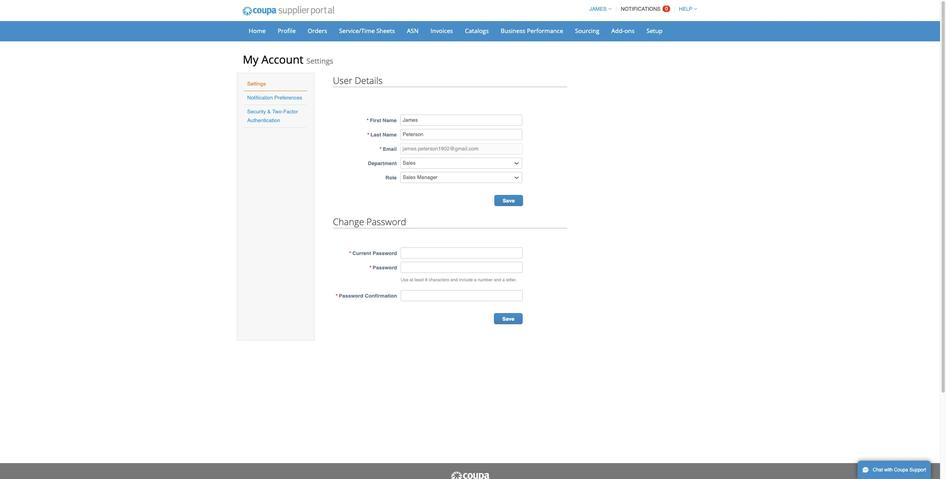 Task type: describe. For each thing, give the bounding box(es) containing it.
settings inside my account settings
[[306, 56, 333, 66]]

user details
[[333, 74, 383, 87]]

sourcing
[[575, 27, 599, 35]]

notification
[[247, 95, 273, 101]]

save for 1st save button from the top of the page
[[503, 198, 515, 204]]

department
[[368, 161, 397, 167]]

2 a from the left
[[502, 278, 505, 283]]

navigation containing notifications 0
[[586, 1, 697, 17]]

* for * first name
[[367, 118, 369, 124]]

preferences
[[274, 95, 302, 101]]

chat with coupa support
[[873, 468, 926, 474]]

add-
[[611, 27, 624, 35]]

asn
[[407, 27, 419, 35]]

at
[[410, 278, 413, 283]]

* for * email
[[380, 146, 382, 152]]

1 vertical spatial coupa supplier portal image
[[450, 472, 490, 480]]

password for * password confirmation
[[339, 293, 363, 299]]

security & two-factor authentication link
[[247, 109, 298, 124]]

notification preferences link
[[247, 95, 302, 101]]

email
[[383, 146, 397, 152]]

* current password
[[349, 251, 397, 257]]

sourcing link
[[570, 25, 605, 37]]

profile link
[[272, 25, 301, 37]]

business
[[501, 27, 525, 35]]

factor
[[283, 109, 298, 115]]

* first name
[[367, 118, 397, 124]]

chat with coupa support button
[[858, 462, 931, 480]]

catalogs link
[[460, 25, 494, 37]]

orders link
[[303, 25, 332, 37]]

ons
[[624, 27, 635, 35]]

service/time sheets
[[339, 27, 395, 35]]

profile
[[278, 27, 296, 35]]

details
[[355, 74, 383, 87]]

save for second save button from the top of the page
[[502, 317, 514, 323]]

* email
[[380, 146, 397, 152]]

least
[[415, 278, 424, 283]]

* for * current password
[[349, 251, 351, 257]]

setup
[[646, 27, 663, 35]]

current
[[352, 251, 371, 257]]

0 horizontal spatial coupa supplier portal image
[[237, 1, 340, 21]]

support
[[909, 468, 926, 474]]

confirmation
[[365, 293, 397, 299]]

invoices
[[430, 27, 453, 35]]

asn link
[[402, 25, 424, 37]]

characters
[[429, 278, 449, 283]]

8
[[425, 278, 427, 283]]

home link
[[244, 25, 271, 37]]

performance
[[527, 27, 563, 35]]

1 a from the left
[[474, 278, 476, 283]]

* for * last name
[[367, 132, 369, 138]]

change
[[333, 216, 364, 228]]

1 and from the left
[[450, 278, 458, 283]]

* last name
[[367, 132, 397, 138]]

orders
[[308, 27, 327, 35]]

password for change password
[[366, 216, 406, 228]]

* for * password confirmation
[[336, 293, 338, 299]]

&
[[267, 109, 271, 115]]

coupa
[[894, 468, 908, 474]]



Task type: vqa. For each thing, say whether or not it's contained in the screenshot.
radio
no



Task type: locate. For each thing, give the bounding box(es) containing it.
save
[[503, 198, 515, 204], [502, 317, 514, 323]]

add-ons
[[611, 27, 635, 35]]

user
[[333, 74, 352, 87]]

a left letter. at the right of page
[[502, 278, 505, 283]]

account
[[261, 52, 303, 67]]

settings up notification
[[247, 81, 266, 87]]

settings
[[306, 56, 333, 66], [247, 81, 266, 87]]

1 horizontal spatial coupa supplier portal image
[[450, 472, 490, 480]]

1 vertical spatial settings
[[247, 81, 266, 87]]

business performance link
[[496, 25, 568, 37]]

1 vertical spatial save button
[[494, 314, 523, 325]]

1 save from the top
[[503, 198, 515, 204]]

number
[[478, 278, 493, 283]]

navigation
[[586, 1, 697, 17]]

use
[[401, 278, 408, 283]]

and left include
[[450, 278, 458, 283]]

security & two-factor authentication
[[247, 109, 298, 124]]

business performance
[[501, 27, 563, 35]]

2 save from the top
[[502, 317, 514, 323]]

*
[[367, 118, 369, 124], [367, 132, 369, 138], [380, 146, 382, 152], [349, 251, 351, 257], [369, 265, 371, 271], [336, 293, 338, 299]]

name right first
[[383, 118, 397, 124]]

0 vertical spatial settings
[[306, 56, 333, 66]]

help
[[679, 6, 692, 12]]

sheets
[[376, 27, 395, 35]]

2 name from the top
[[383, 132, 397, 138]]

0 horizontal spatial a
[[474, 278, 476, 283]]

save button
[[494, 195, 523, 207], [494, 314, 523, 325]]

with
[[884, 468, 893, 474]]

a
[[474, 278, 476, 283], [502, 278, 505, 283]]

name right last
[[383, 132, 397, 138]]

home
[[249, 27, 266, 35]]

* password confirmation
[[336, 293, 397, 299]]

james
[[589, 6, 607, 12]]

notifications 0
[[621, 6, 668, 12]]

security
[[247, 109, 266, 115]]

None text field
[[400, 115, 522, 126]]

invoices link
[[425, 25, 458, 37]]

None password field
[[401, 248, 523, 259], [401, 262, 523, 273], [401, 291, 523, 302], [401, 248, 523, 259], [401, 262, 523, 273], [401, 291, 523, 302]]

password up * password
[[373, 251, 397, 257]]

* password
[[369, 265, 397, 271]]

notifications
[[621, 6, 660, 12]]

settings up user
[[306, 56, 333, 66]]

last
[[370, 132, 381, 138]]

and right number
[[494, 278, 501, 283]]

use at least 8 characters and include a number and a letter.
[[401, 278, 517, 283]]

service/time
[[339, 27, 375, 35]]

add-ons link
[[606, 25, 640, 37]]

coupa supplier portal image
[[237, 1, 340, 21], [450, 472, 490, 480]]

letter.
[[506, 278, 517, 283]]

name for * last name
[[383, 132, 397, 138]]

chat
[[873, 468, 883, 474]]

2 save button from the top
[[494, 314, 523, 325]]

a right include
[[474, 278, 476, 283]]

help link
[[675, 6, 697, 12]]

name for * first name
[[383, 118, 397, 124]]

1 horizontal spatial settings
[[306, 56, 333, 66]]

0 horizontal spatial and
[[450, 278, 458, 283]]

two-
[[272, 109, 283, 115]]

my account settings
[[243, 52, 333, 67]]

notification preferences
[[247, 95, 302, 101]]

james link
[[586, 6, 611, 12]]

0 vertical spatial save
[[503, 198, 515, 204]]

password down * current password
[[373, 265, 397, 271]]

0
[[665, 6, 668, 12]]

password up * current password
[[366, 216, 406, 228]]

password for * password
[[373, 265, 397, 271]]

0 vertical spatial name
[[383, 118, 397, 124]]

change password
[[333, 216, 406, 228]]

1 name from the top
[[383, 118, 397, 124]]

0 vertical spatial coupa supplier portal image
[[237, 1, 340, 21]]

None text field
[[400, 129, 522, 140], [400, 144, 522, 155], [400, 129, 522, 140], [400, 144, 522, 155]]

1 save button from the top
[[494, 195, 523, 207]]

1 vertical spatial name
[[383, 132, 397, 138]]

0 vertical spatial save button
[[494, 195, 523, 207]]

password left confirmation
[[339, 293, 363, 299]]

first
[[370, 118, 381, 124]]

1 vertical spatial save
[[502, 317, 514, 323]]

0 horizontal spatial settings
[[247, 81, 266, 87]]

settings link
[[247, 81, 266, 87]]

password
[[366, 216, 406, 228], [373, 251, 397, 257], [373, 265, 397, 271], [339, 293, 363, 299]]

setup link
[[641, 25, 668, 37]]

* for * password
[[369, 265, 371, 271]]

2 and from the left
[[494, 278, 501, 283]]

name
[[383, 118, 397, 124], [383, 132, 397, 138]]

1 horizontal spatial and
[[494, 278, 501, 283]]

1 horizontal spatial a
[[502, 278, 505, 283]]

authentication
[[247, 118, 280, 124]]

my
[[243, 52, 258, 67]]

include
[[459, 278, 473, 283]]

and
[[450, 278, 458, 283], [494, 278, 501, 283]]

service/time sheets link
[[334, 25, 400, 37]]

role
[[385, 175, 397, 181]]

catalogs
[[465, 27, 489, 35]]



